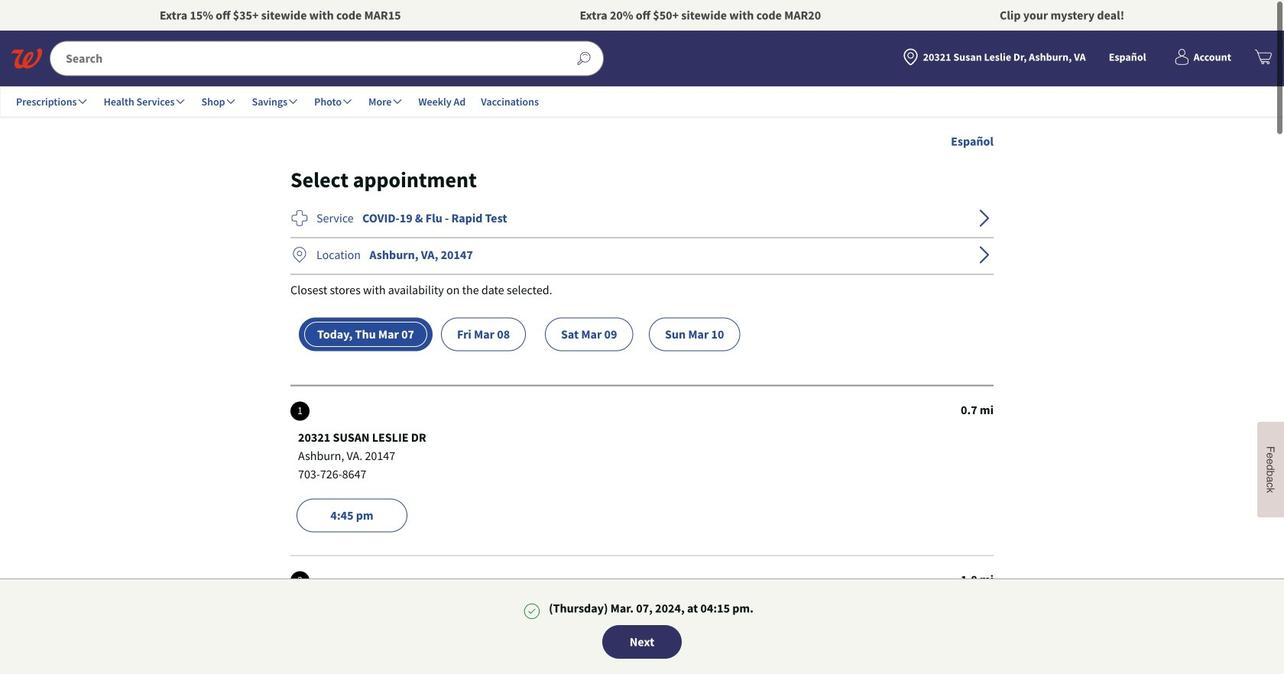Task type: vqa. For each thing, say whether or not it's contained in the screenshot.
TEXT BOX
no



Task type: locate. For each thing, give the bounding box(es) containing it.
group
[[413, 669, 524, 674]]

0 vertical spatial list
[[291, 318, 917, 351]]

list item
[[413, 669, 524, 674]]

list
[[291, 318, 917, 351], [413, 669, 524, 674]]

1 vertical spatial list
[[413, 669, 524, 674]]

walgreens: trusted since 1901 image
[[11, 49, 42, 68]]



Task type: describe. For each thing, give the bounding box(es) containing it.
rx health image
[[282, 200, 318, 236]]

top navigation with the logo, search field, account and cart element
[[0, 31, 1285, 117]]

Search by keyword or item number text field
[[50, 42, 577, 75]]

search image
[[569, 44, 599, 73]]

account. element
[[1194, 49, 1232, 65]]



